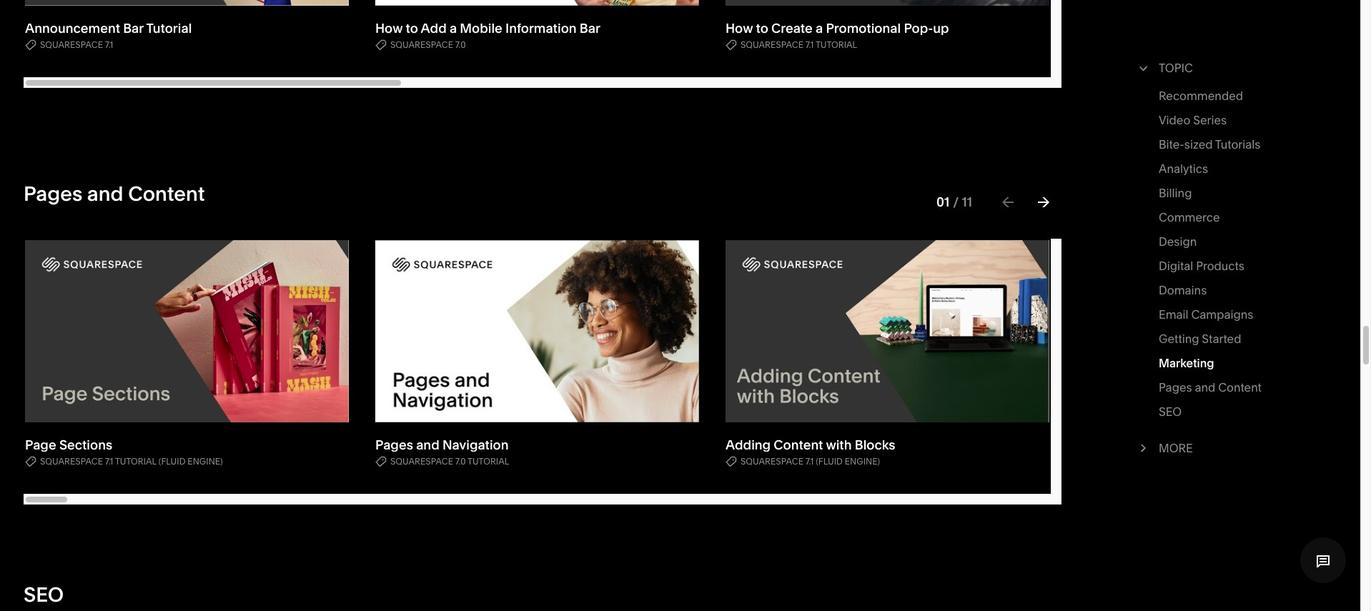Task type: locate. For each thing, give the bounding box(es) containing it.
video series
[[1159, 113, 1227, 127]]

0 horizontal spatial bar
[[123, 20, 144, 36]]

digital products
[[1159, 259, 1245, 273]]

1 to from the left
[[406, 20, 418, 36]]

2 horizontal spatial content
[[1219, 380, 1262, 395]]

email campaigns
[[1159, 308, 1254, 322]]

2 7.0 from the top
[[455, 456, 466, 467]]

how left create
[[726, 20, 753, 36]]

seo
[[1159, 405, 1182, 419], [24, 583, 64, 607]]

topic button
[[1135, 50, 1313, 86]]

create
[[772, 20, 813, 36]]

1 bar from the left
[[123, 20, 144, 36]]

/
[[953, 194, 959, 210]]

1 horizontal spatial pages
[[375, 437, 413, 453]]

to for create
[[756, 20, 769, 36]]

information
[[506, 20, 577, 36]]

bar right announcement
[[123, 20, 144, 36]]

squarespace down announcement
[[40, 39, 103, 50]]

1 engine) from the left
[[188, 456, 223, 467]]

squarespace for how to create a promotional pop-up
[[741, 39, 804, 50]]

tutorial for announcement bar tutorial
[[146, 20, 192, 36]]

tutorial
[[146, 20, 192, 36], [816, 39, 858, 50], [115, 456, 157, 467], [468, 456, 509, 467]]

pages
[[24, 182, 82, 206], [1159, 380, 1193, 395], [375, 437, 413, 453]]

7.0 for navigation
[[455, 456, 466, 467]]

adding content with blocks
[[726, 437, 896, 453]]

1 vertical spatial pages and content
[[1159, 380, 1262, 395]]

7.1 down sections
[[105, 456, 113, 467]]

0 vertical spatial 7.0
[[455, 39, 466, 50]]

pages and content
[[24, 182, 205, 206], [1159, 380, 1262, 395]]

1 vertical spatial seo
[[24, 583, 64, 607]]

7.1 for bar
[[105, 39, 113, 50]]

video
[[1159, 113, 1191, 127]]

7.1 down create
[[806, 39, 814, 50]]

a up squarespace 7.1 tutorial
[[816, 20, 823, 36]]

7.0
[[455, 39, 466, 50], [455, 456, 466, 467]]

squarespace down "pages and navigation"
[[390, 456, 453, 467]]

0 horizontal spatial seo
[[24, 583, 64, 607]]

2 bar from the left
[[580, 20, 601, 36]]

squarespace down add
[[390, 39, 453, 50]]

2 a from the left
[[816, 20, 823, 36]]

0 horizontal spatial (fluid
[[159, 456, 186, 467]]

announcement bar tutorial
[[25, 20, 192, 36]]

tutorials
[[1216, 137, 1261, 152]]

1 7.0 from the top
[[455, 39, 466, 50]]

a for add
[[450, 20, 457, 36]]

1 vertical spatial and
[[1195, 380, 1216, 395]]

0 horizontal spatial engine)
[[188, 456, 223, 467]]

1 horizontal spatial a
[[816, 20, 823, 36]]

1 horizontal spatial engine)
[[845, 456, 880, 467]]

1 horizontal spatial how
[[726, 20, 753, 36]]

a right add
[[450, 20, 457, 36]]

with
[[826, 437, 852, 453]]

and
[[87, 182, 123, 206], [1195, 380, 1216, 395], [416, 437, 440, 453]]

0 vertical spatial pages and content
[[24, 182, 205, 206]]

1 vertical spatial 7.0
[[455, 456, 466, 467]]

1 horizontal spatial to
[[756, 20, 769, 36]]

0 horizontal spatial pages
[[24, 182, 82, 206]]

tutorial for squarespace 7.0 tutorial
[[468, 456, 509, 467]]

0 horizontal spatial how
[[375, 20, 403, 36]]

announcement
[[25, 20, 120, 36]]

1 horizontal spatial bar
[[580, 20, 601, 36]]

(fluid
[[159, 456, 186, 467], [816, 456, 843, 467]]

email
[[1159, 308, 1189, 322]]

1 vertical spatial content
[[1219, 380, 1262, 395]]

commerce
[[1159, 210, 1220, 225]]

squarespace for announcement bar tutorial
[[40, 39, 103, 50]]

engine)
[[188, 456, 223, 467], [845, 456, 880, 467]]

pop-
[[904, 20, 934, 36]]

blocks
[[855, 437, 896, 453]]

7.0 down mobile
[[455, 39, 466, 50]]

bar
[[123, 20, 144, 36], [580, 20, 601, 36]]

0 horizontal spatial a
[[450, 20, 457, 36]]

squarespace down create
[[741, 39, 804, 50]]

0 vertical spatial pages
[[24, 182, 82, 206]]

squarespace for pages and navigation
[[390, 456, 453, 467]]

sections
[[59, 437, 112, 453]]

billing
[[1159, 186, 1192, 200]]

squarespace 7.0
[[390, 39, 466, 50]]

2 engine) from the left
[[845, 456, 880, 467]]

recommended link
[[1159, 86, 1244, 110]]

analytics link
[[1159, 159, 1209, 183]]

video series link
[[1159, 110, 1227, 134]]

adding
[[726, 437, 771, 453]]

to left add
[[406, 20, 418, 36]]

content
[[128, 182, 205, 206], [1219, 380, 1262, 395], [774, 437, 824, 453]]

7.1
[[105, 39, 113, 50], [806, 39, 814, 50], [105, 456, 113, 467], [806, 456, 814, 467]]

topic link
[[1159, 58, 1313, 78]]

7.1 down announcement bar tutorial at left
[[105, 39, 113, 50]]

squarespace
[[40, 39, 103, 50], [390, 39, 453, 50], [741, 39, 804, 50], [40, 456, 103, 467], [390, 456, 453, 467], [741, 456, 804, 467]]

7.0 down navigation
[[455, 456, 466, 467]]

7.1 for content
[[806, 456, 814, 467]]

email campaigns link
[[1159, 305, 1254, 329]]

1 how from the left
[[375, 20, 403, 36]]

to left create
[[756, 20, 769, 36]]

1 horizontal spatial pages and content
[[1159, 380, 1262, 395]]

2 how from the left
[[726, 20, 753, 36]]

0 horizontal spatial pages and content
[[24, 182, 205, 206]]

01 / 11
[[937, 194, 973, 210]]

how up squarespace 7.0
[[375, 20, 403, 36]]

how to add a mobile information bar
[[375, 20, 601, 36]]

squarespace 7.1 tutorial (fluid engine)
[[40, 456, 223, 467]]

tutorial for squarespace 7.1 tutorial
[[816, 39, 858, 50]]

1 horizontal spatial (fluid
[[816, 456, 843, 467]]

add
[[421, 20, 447, 36]]

2 horizontal spatial pages
[[1159, 380, 1193, 395]]

2 vertical spatial content
[[774, 437, 824, 453]]

bar right information
[[580, 20, 601, 36]]

0 horizontal spatial and
[[87, 182, 123, 206]]

7.1 for to
[[806, 39, 814, 50]]

2 (fluid from the left
[[816, 456, 843, 467]]

2 to from the left
[[756, 20, 769, 36]]

campaigns
[[1192, 308, 1254, 322]]

a
[[450, 20, 457, 36], [816, 20, 823, 36]]

1 horizontal spatial content
[[774, 437, 824, 453]]

how
[[375, 20, 403, 36], [726, 20, 753, 36]]

0 vertical spatial seo
[[1159, 405, 1182, 419]]

topic
[[1159, 61, 1193, 75]]

0 vertical spatial content
[[128, 182, 205, 206]]

how for how to create a promotional pop-up
[[726, 20, 753, 36]]

7.1 down adding content with blocks
[[806, 456, 814, 467]]

products
[[1197, 259, 1245, 273]]

to
[[406, 20, 418, 36], [756, 20, 769, 36]]

2 horizontal spatial and
[[1195, 380, 1216, 395]]

squarespace down page sections
[[40, 456, 103, 467]]

analytics
[[1159, 162, 1209, 176]]

page
[[25, 437, 56, 453]]

2 vertical spatial and
[[416, 437, 440, 453]]

1 horizontal spatial and
[[416, 437, 440, 453]]

squarespace 7.0 tutorial
[[390, 456, 509, 467]]

0 horizontal spatial to
[[406, 20, 418, 36]]

1 a from the left
[[450, 20, 457, 36]]

squarespace down the adding
[[741, 456, 804, 467]]



Task type: vqa. For each thing, say whether or not it's contained in the screenshot.
"Turtle"
no



Task type: describe. For each thing, give the bounding box(es) containing it.
marketing
[[1159, 356, 1215, 370]]

1 (fluid from the left
[[159, 456, 186, 467]]

more link
[[1159, 438, 1313, 458]]

page sections
[[25, 437, 112, 453]]

navigation
[[443, 437, 509, 453]]

squarespace for page sections
[[40, 456, 103, 467]]

7.0 for add
[[455, 39, 466, 50]]

to for add
[[406, 20, 418, 36]]

more button
[[1136, 431, 1313, 466]]

series
[[1194, 113, 1227, 127]]

started
[[1202, 332, 1242, 346]]

promotional
[[826, 20, 901, 36]]

pages and navigation
[[375, 437, 509, 453]]

domains
[[1159, 283, 1207, 298]]

bite-sized tutorials
[[1159, 137, 1261, 152]]

squarespace for how to add a mobile information bar
[[390, 39, 453, 50]]

0 vertical spatial and
[[87, 182, 123, 206]]

getting
[[1159, 332, 1200, 346]]

1 vertical spatial pages
[[1159, 380, 1193, 395]]

recommended
[[1159, 89, 1244, 103]]

0 horizontal spatial content
[[128, 182, 205, 206]]

design link
[[1159, 232, 1197, 256]]

getting started
[[1159, 332, 1242, 346]]

11
[[962, 194, 973, 210]]

digital
[[1159, 259, 1194, 273]]

bite-
[[1159, 137, 1185, 152]]

a for create
[[816, 20, 823, 36]]

digital products link
[[1159, 256, 1245, 280]]

seo link
[[1159, 402, 1182, 426]]

mobile
[[460, 20, 503, 36]]

how to create a promotional pop-up
[[726, 20, 949, 36]]

how for how to add a mobile information bar
[[375, 20, 403, 36]]

bite-sized tutorials link
[[1159, 134, 1261, 159]]

more
[[1159, 441, 1194, 456]]

getting started link
[[1159, 329, 1242, 353]]

squarespace for adding content with blocks
[[741, 456, 804, 467]]

squarespace 7.1
[[40, 39, 113, 50]]

tutorial for squarespace 7.1 tutorial (fluid engine)
[[115, 456, 157, 467]]

domains link
[[1159, 280, 1207, 305]]

up
[[933, 20, 949, 36]]

pages and content link
[[1159, 378, 1262, 402]]

2 vertical spatial pages
[[375, 437, 413, 453]]

marketing link
[[1159, 353, 1215, 378]]

commerce link
[[1159, 207, 1220, 232]]

sized
[[1185, 137, 1213, 152]]

squarespace 7.1 (fluid engine)
[[741, 456, 880, 467]]

billing link
[[1159, 183, 1192, 207]]

squarespace 7.1 tutorial
[[741, 39, 858, 50]]

7.1 for sections
[[105, 456, 113, 467]]

design
[[1159, 235, 1197, 249]]

01
[[937, 194, 950, 210]]

1 horizontal spatial seo
[[1159, 405, 1182, 419]]



